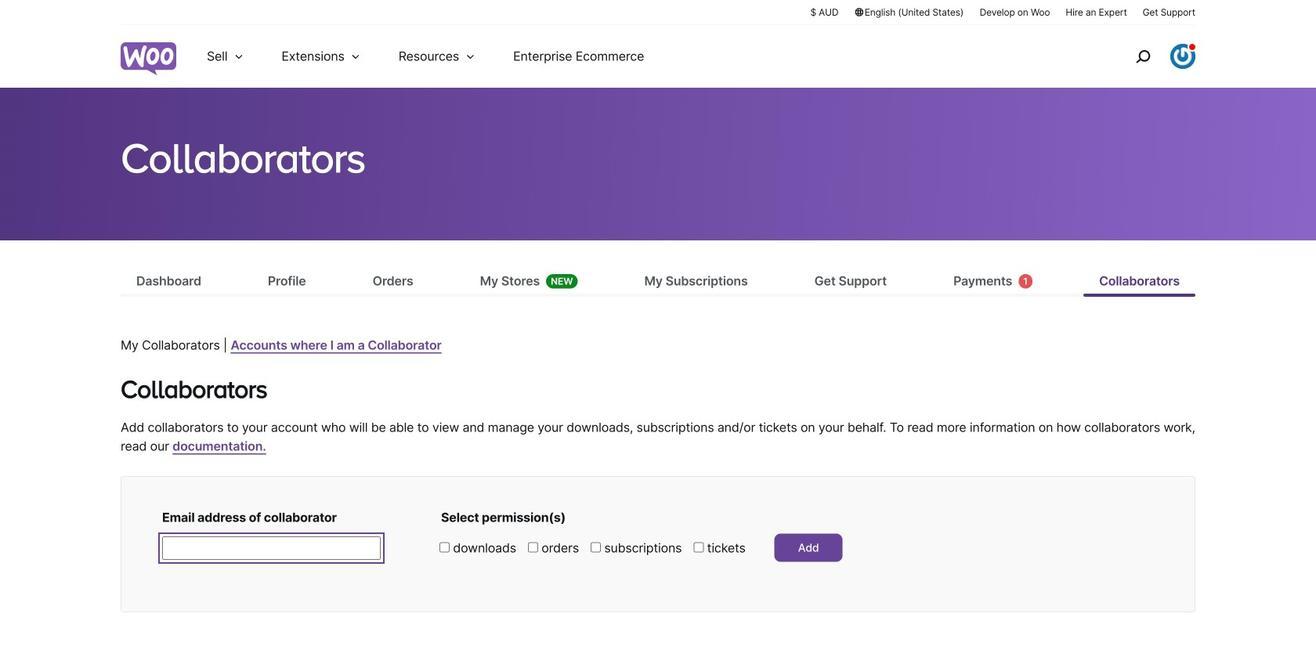 Task type: describe. For each thing, give the bounding box(es) containing it.
search image
[[1131, 44, 1156, 69]]

service navigation menu element
[[1103, 31, 1196, 82]]



Task type: locate. For each thing, give the bounding box(es) containing it.
open account menu image
[[1171, 44, 1196, 69]]

None checkbox
[[591, 543, 601, 553]]

None checkbox
[[440, 543, 450, 553], [528, 543, 538, 553], [694, 543, 704, 553], [440, 543, 450, 553], [528, 543, 538, 553], [694, 543, 704, 553]]



